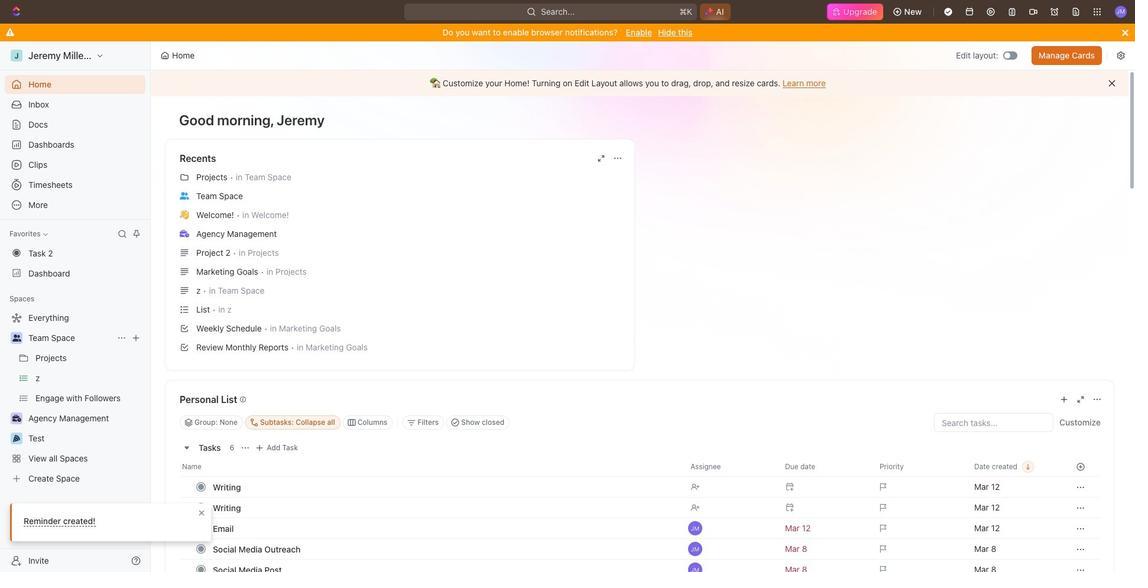 Task type: describe. For each thing, give the bounding box(es) containing it.
jeremy miller's workspace, , element
[[11, 50, 22, 62]]

user group image
[[180, 192, 189, 200]]

business time image
[[180, 230, 189, 238]]

business time image
[[12, 415, 21, 422]]



Task type: vqa. For each thing, say whether or not it's contained in the screenshot.
Jeremy Miller'S Workspace, , element
yes



Task type: locate. For each thing, give the bounding box(es) containing it.
pizza slice image
[[13, 435, 20, 442]]

Search tasks... text field
[[935, 414, 1053, 432]]

tree inside sidebar navigation
[[5, 309, 146, 489]]

sidebar navigation
[[0, 41, 153, 573]]

alert
[[151, 70, 1129, 96]]

user group image
[[12, 335, 21, 342]]

tree
[[5, 309, 146, 489]]



